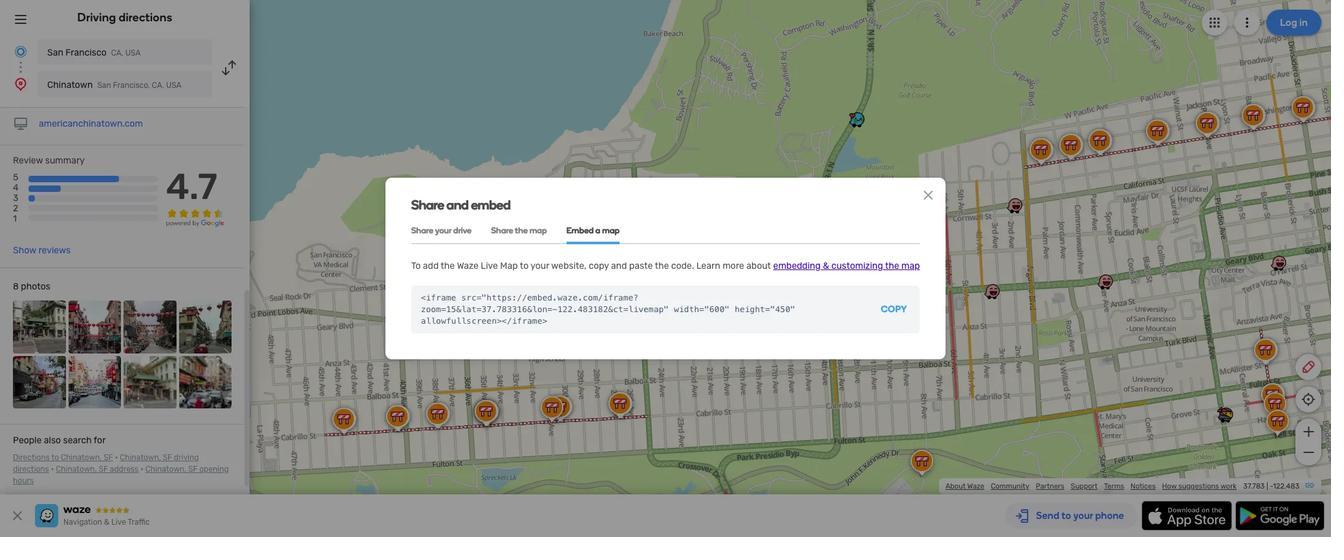 Task type: describe. For each thing, give the bounding box(es) containing it.
chinatown, sf driving directions link
[[13, 454, 199, 474]]

image 3 of chinatown, sf image
[[124, 301, 176, 354]]

navigation & live traffic
[[63, 518, 150, 527]]

code.
[[671, 261, 694, 272]]

4.7
[[166, 166, 218, 208]]

map for embed a map
[[602, 226, 620, 236]]

about
[[747, 261, 771, 272]]

location image
[[13, 76, 28, 92]]

1 horizontal spatial directions
[[119, 10, 172, 25]]

1 horizontal spatial and
[[611, 261, 627, 272]]

3
[[13, 193, 18, 204]]

1 horizontal spatial &
[[823, 261, 829, 272]]

people also search for
[[13, 435, 106, 446]]

2
[[13, 203, 18, 214]]

share the map link
[[491, 218, 547, 245]]

directions inside chinatown, sf driving directions
[[13, 465, 49, 474]]

work
[[1221, 483, 1237, 491]]

ca, inside chinatown san francisco, ca, usa
[[152, 81, 164, 90]]

driving directions
[[77, 10, 172, 25]]

paste
[[629, 261, 653, 272]]

san francisco ca, usa
[[47, 47, 141, 58]]

usa inside san francisco ca, usa
[[125, 49, 141, 58]]

to
[[411, 261, 421, 272]]

how suggestions work link
[[1162, 483, 1237, 491]]

traffic
[[128, 518, 150, 527]]

also
[[44, 435, 61, 446]]

review summary
[[13, 155, 85, 166]]

1 horizontal spatial waze
[[968, 483, 985, 491]]

embedding
[[773, 261, 821, 272]]

embed
[[471, 197, 511, 213]]

1 vertical spatial live
[[111, 518, 126, 527]]

for
[[94, 435, 106, 446]]

5 4 3 2 1
[[13, 172, 19, 225]]

copy
[[589, 261, 609, 272]]

opening
[[199, 465, 229, 474]]

terms link
[[1104, 483, 1124, 491]]

americanchinatown.com link
[[39, 118, 143, 129]]

0 horizontal spatial and
[[447, 197, 469, 213]]

website,
[[551, 261, 587, 272]]

support
[[1071, 483, 1098, 491]]

embed a map
[[567, 226, 620, 236]]

to add the waze live map to your website, copy and paste the code. learn more about embedding & customizing the map
[[411, 261, 920, 272]]

share for share and embed
[[411, 197, 444, 213]]

current location image
[[13, 44, 28, 60]]

image 7 of chinatown, sf image
[[124, 356, 176, 409]]

chinatown, sf opening hours link
[[13, 465, 229, 486]]

share for share your drive
[[411, 226, 434, 236]]

4
[[13, 183, 19, 194]]

partners
[[1036, 483, 1065, 491]]

directions to chinatown, sf
[[13, 454, 113, 463]]

image 1 of chinatown, sf image
[[13, 301, 66, 354]]

image 8 of chinatown, sf image
[[179, 356, 232, 409]]

about waze link
[[946, 483, 985, 491]]

notices link
[[1131, 483, 1156, 491]]

people
[[13, 435, 42, 446]]

0 vertical spatial waze
[[457, 261, 479, 272]]

san inside chinatown san francisco, ca, usa
[[97, 81, 111, 90]]

the inside "link"
[[515, 226, 528, 236]]

how
[[1162, 483, 1177, 491]]

the right the customizing at right
[[885, 261, 900, 272]]

2 horizontal spatial map
[[902, 261, 920, 272]]

search
[[63, 435, 92, 446]]

directions to chinatown, sf link
[[13, 454, 113, 463]]

community
[[991, 483, 1030, 491]]

8
[[13, 281, 19, 292]]

partners link
[[1036, 483, 1065, 491]]

community link
[[991, 483, 1030, 491]]

directions
[[13, 454, 50, 463]]

image 2 of chinatown, sf image
[[68, 301, 121, 354]]

map for share the map
[[530, 226, 547, 236]]

embed a map link
[[567, 218, 620, 245]]

0 horizontal spatial your
[[435, 226, 452, 236]]



Task type: locate. For each thing, give the bounding box(es) containing it.
ca, inside san francisco ca, usa
[[111, 49, 123, 58]]

0 horizontal spatial to
[[51, 454, 59, 463]]

122.483
[[1273, 483, 1300, 491]]

reviews
[[38, 245, 71, 256]]

37.783
[[1244, 483, 1265, 491]]

map left embed
[[530, 226, 547, 236]]

navigation
[[63, 518, 102, 527]]

1 vertical spatial san
[[97, 81, 111, 90]]

pencil image
[[1301, 360, 1317, 375]]

computer image
[[13, 116, 28, 132]]

the right add
[[441, 261, 455, 272]]

directions right the driving
[[119, 10, 172, 25]]

ca,
[[111, 49, 123, 58], [152, 81, 164, 90]]

1
[[13, 214, 17, 225]]

support link
[[1071, 483, 1098, 491]]

0 horizontal spatial &
[[104, 518, 109, 527]]

1 horizontal spatial usa
[[166, 81, 182, 90]]

sf inside chinatown, sf opening hours
[[188, 465, 198, 474]]

0 vertical spatial usa
[[125, 49, 141, 58]]

chinatown,
[[61, 454, 102, 463], [120, 454, 161, 463], [56, 465, 97, 474], [145, 465, 186, 474]]

0 horizontal spatial map
[[530, 226, 547, 236]]

chinatown, for chinatown, sf driving directions
[[120, 454, 161, 463]]

address
[[110, 465, 139, 474]]

image 6 of chinatown, sf image
[[68, 356, 121, 409]]

1 vertical spatial usa
[[166, 81, 182, 90]]

sf
[[104, 454, 113, 463], [163, 454, 172, 463], [99, 465, 108, 474], [188, 465, 198, 474]]

x image
[[10, 509, 25, 524]]

about waze community partners support terms notices how suggestions work
[[946, 483, 1237, 491]]

chinatown, sf driving directions
[[13, 454, 199, 474]]

map
[[500, 261, 518, 272]]

live left map on the left of the page
[[481, 261, 498, 272]]

|
[[1267, 483, 1269, 491]]

1 horizontal spatial san
[[97, 81, 111, 90]]

chinatown, sf address link
[[56, 465, 139, 474]]

0 vertical spatial san
[[47, 47, 63, 58]]

usa
[[125, 49, 141, 58], [166, 81, 182, 90]]

0 horizontal spatial san
[[47, 47, 63, 58]]

0 vertical spatial live
[[481, 261, 498, 272]]

0 vertical spatial &
[[823, 261, 829, 272]]

the up map on the left of the page
[[515, 226, 528, 236]]

1 horizontal spatial your
[[531, 261, 549, 272]]

waze down "drive"
[[457, 261, 479, 272]]

chinatown, down directions to chinatown, sf link
[[56, 465, 97, 474]]

and right copy
[[611, 261, 627, 272]]

notices
[[1131, 483, 1156, 491]]

and
[[447, 197, 469, 213], [611, 261, 627, 272]]

to down also
[[51, 454, 59, 463]]

usa up francisco,
[[125, 49, 141, 58]]

directions down directions
[[13, 465, 49, 474]]

share your drive link
[[411, 218, 472, 245]]

driving
[[174, 454, 199, 463]]

live left traffic
[[111, 518, 126, 527]]

5
[[13, 172, 18, 183]]

1 horizontal spatial ca,
[[152, 81, 164, 90]]

share inside "link"
[[491, 226, 513, 236]]

chinatown, for chinatown, sf address
[[56, 465, 97, 474]]

summary
[[45, 155, 85, 166]]

ca, right francisco,
[[152, 81, 164, 90]]

share up share your drive
[[411, 197, 444, 213]]

driving
[[77, 10, 116, 25]]

usa inside chinatown san francisco, ca, usa
[[166, 81, 182, 90]]

waze right about
[[968, 483, 985, 491]]

37.783 | -122.483
[[1244, 483, 1300, 491]]

chinatown, up address
[[120, 454, 161, 463]]

customizing
[[832, 261, 883, 272]]

chinatown, down driving
[[145, 465, 186, 474]]

x image
[[921, 188, 936, 203]]

1 horizontal spatial live
[[481, 261, 498, 272]]

suggestions
[[1179, 483, 1219, 491]]

1 vertical spatial &
[[104, 518, 109, 527]]

review
[[13, 155, 43, 166]]

1 vertical spatial waze
[[968, 483, 985, 491]]

chinatown, for chinatown, sf opening hours
[[145, 465, 186, 474]]

0 vertical spatial ca,
[[111, 49, 123, 58]]

&
[[823, 261, 829, 272], [104, 518, 109, 527]]

more
[[723, 261, 744, 272]]

live
[[481, 261, 498, 272], [111, 518, 126, 527]]

san left the francisco
[[47, 47, 63, 58]]

sf inside chinatown, sf driving directions
[[163, 454, 172, 463]]

sf for driving
[[163, 454, 172, 463]]

& right "embedding"
[[823, 261, 829, 272]]

share
[[411, 197, 444, 213], [411, 226, 434, 236], [491, 226, 513, 236]]

link image
[[1305, 481, 1315, 491]]

zoom in image
[[1301, 424, 1317, 440]]

your
[[435, 226, 452, 236], [531, 261, 549, 272]]

chinatown, down search on the left bottom of page
[[61, 454, 102, 463]]

usa right francisco,
[[166, 81, 182, 90]]

& right navigation
[[104, 518, 109, 527]]

chinatown, inside chinatown, sf opening hours
[[145, 465, 186, 474]]

drive
[[453, 226, 472, 236]]

share and embed
[[411, 197, 511, 213]]

1 vertical spatial your
[[531, 261, 549, 272]]

image 5 of chinatown, sf image
[[13, 356, 66, 409]]

waze
[[457, 261, 479, 272], [968, 483, 985, 491]]

0 vertical spatial and
[[447, 197, 469, 213]]

zoom out image
[[1301, 445, 1317, 461]]

chinatown, sf address
[[56, 465, 139, 474]]

san
[[47, 47, 63, 58], [97, 81, 111, 90]]

share down embed
[[491, 226, 513, 236]]

0 horizontal spatial ca,
[[111, 49, 123, 58]]

to
[[520, 261, 529, 272], [51, 454, 59, 463]]

0 vertical spatial to
[[520, 261, 529, 272]]

0 horizontal spatial live
[[111, 518, 126, 527]]

1 horizontal spatial map
[[602, 226, 620, 236]]

share the map
[[491, 226, 547, 236]]

your left "drive"
[[435, 226, 452, 236]]

photos
[[21, 281, 50, 292]]

chinatown, inside chinatown, sf driving directions
[[120, 454, 161, 463]]

share your drive
[[411, 226, 472, 236]]

and up "drive"
[[447, 197, 469, 213]]

0 vertical spatial directions
[[119, 10, 172, 25]]

chinatown
[[47, 80, 93, 91]]

map
[[530, 226, 547, 236], [602, 226, 620, 236], [902, 261, 920, 272]]

sf for opening
[[188, 465, 198, 474]]

embedding & customizing the map link
[[773, 261, 920, 272]]

1 vertical spatial to
[[51, 454, 59, 463]]

americanchinatown.com
[[39, 118, 143, 129]]

san left francisco,
[[97, 81, 111, 90]]

1 vertical spatial directions
[[13, 465, 49, 474]]

share up to at the left
[[411, 226, 434, 236]]

francisco
[[66, 47, 107, 58]]

the left code.
[[655, 261, 669, 272]]

1 vertical spatial and
[[611, 261, 627, 272]]

copy button
[[868, 286, 920, 334]]

a
[[596, 226, 601, 236]]

show
[[13, 245, 36, 256]]

-
[[1270, 483, 1273, 491]]

map up copy
[[902, 261, 920, 272]]

map inside "link"
[[530, 226, 547, 236]]

share for share the map
[[491, 226, 513, 236]]

to right map on the left of the page
[[520, 261, 529, 272]]

your left website,
[[531, 261, 549, 272]]

0 vertical spatial your
[[435, 226, 452, 236]]

0 horizontal spatial usa
[[125, 49, 141, 58]]

<iframe src="https://embed.waze.com/iframe?zoom=15&lat=37.783316&lon=-122.483182&ct=livemap" width="600" height="450" allowfullscreen></iframe> text field
[[411, 286, 868, 334]]

show reviews
[[13, 245, 71, 256]]

1 horizontal spatial to
[[520, 261, 529, 272]]

the
[[515, 226, 528, 236], [441, 261, 455, 272], [655, 261, 669, 272], [885, 261, 900, 272]]

francisco,
[[113, 81, 150, 90]]

add
[[423, 261, 439, 272]]

image 4 of chinatown, sf image
[[179, 301, 232, 354]]

about
[[946, 483, 966, 491]]

hours
[[13, 477, 34, 486]]

learn
[[697, 261, 721, 272]]

1 vertical spatial ca,
[[152, 81, 164, 90]]

directions
[[119, 10, 172, 25], [13, 465, 49, 474]]

terms
[[1104, 483, 1124, 491]]

copy
[[881, 304, 907, 315]]

map right a
[[602, 226, 620, 236]]

chinatown san francisco, ca, usa
[[47, 80, 182, 91]]

ca, right the francisco
[[111, 49, 123, 58]]

sf for address
[[99, 465, 108, 474]]

embed
[[567, 226, 594, 236]]

0 horizontal spatial waze
[[457, 261, 479, 272]]

chinatown, sf opening hours
[[13, 465, 229, 486]]

8 photos
[[13, 281, 50, 292]]

0 horizontal spatial directions
[[13, 465, 49, 474]]



Task type: vqa. For each thing, say whether or not it's contained in the screenshot.
the AM inside the 10:15 AM Option
no



